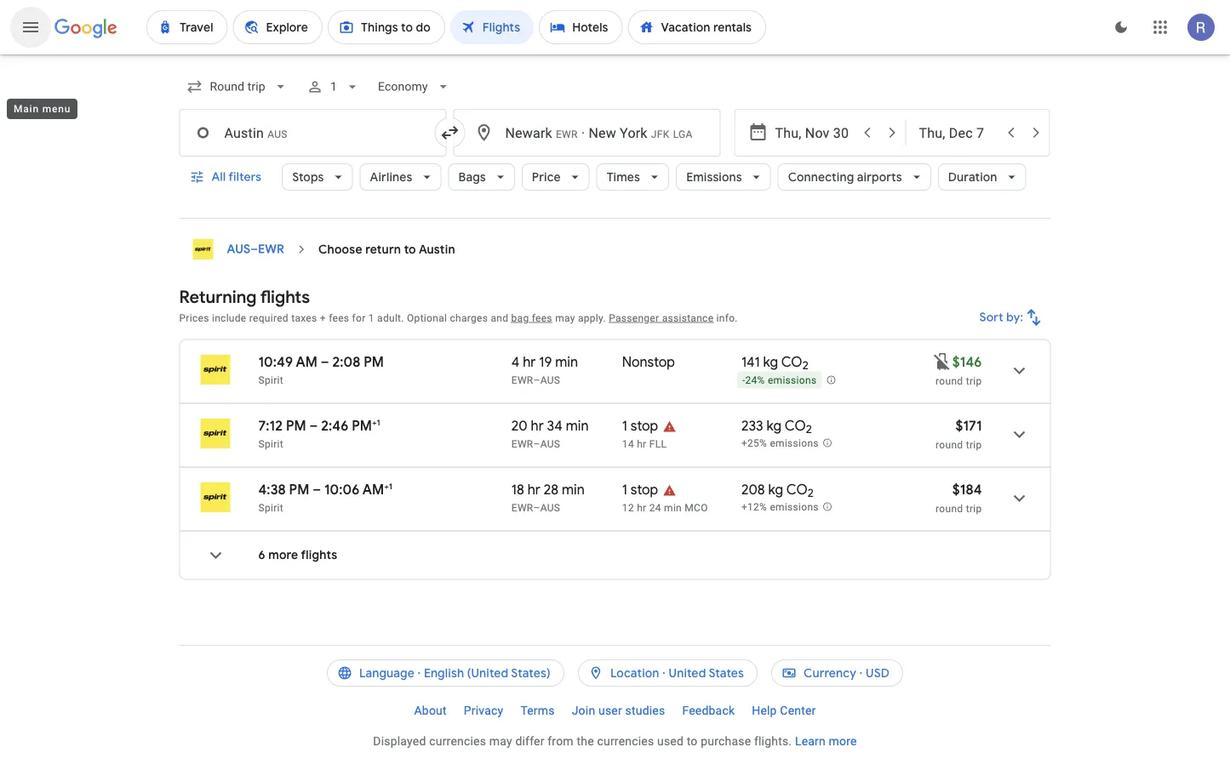 Task type: describe. For each thing, give the bounding box(es) containing it.
4:38 pm – 10:06 am + 1
[[258, 481, 392, 499]]

united
[[669, 666, 706, 681]]

united states
[[669, 666, 744, 681]]

spirit for 4:38
[[258, 502, 283, 514]]

Arrival time: 2:46 PM on  Friday, December 8. text field
[[321, 417, 380, 435]]

the
[[577, 734, 594, 748]]

required
[[249, 312, 289, 324]]

states)
[[511, 666, 551, 681]]

24%
[[745, 375, 765, 387]]

+12%
[[742, 502, 767, 514]]

by:
[[1007, 310, 1024, 325]]

more inside returning flights main content
[[268, 548, 298, 563]]

usd
[[866, 666, 890, 681]]

spirit for 7:12
[[258, 438, 283, 450]]

join
[[572, 704, 595, 718]]

trip for $184
[[966, 503, 982, 515]]

– up returning flights
[[251, 242, 258, 257]]

min right 24
[[664, 502, 682, 514]]

2 currencies from the left
[[597, 734, 654, 748]]

10:49
[[258, 353, 293, 371]]

0 vertical spatial emissions
[[768, 375, 817, 387]]

171 US dollars text field
[[956, 417, 982, 435]]

center
[[780, 704, 816, 718]]

york
[[620, 125, 648, 141]]

1 button
[[300, 66, 368, 107]]

1 vertical spatial flights
[[301, 548, 337, 563]]

to inside returning flights main content
[[404, 242, 416, 257]]

change appearance image
[[1101, 7, 1142, 48]]

kg for 141
[[763, 353, 778, 371]]

2 fees from the left
[[532, 312, 552, 324]]

terms
[[521, 704, 555, 718]]

ewr for 10:06 am
[[512, 502, 533, 514]]

24
[[649, 502, 661, 514]]

help center
[[752, 704, 816, 718]]

1 stop for 20 hr 34 min
[[622, 417, 658, 435]]

emissions for 233
[[770, 438, 819, 450]]

leaves newark liberty international airport at 10:49 am on thursday, december 7 and arrives at austin-bergstrom international airport at 2:08 pm on thursday, december 7. element
[[258, 353, 384, 371]]

states
[[709, 666, 744, 681]]

new
[[589, 125, 616, 141]]

newark
[[505, 125, 552, 141]]

currency
[[804, 666, 857, 681]]

1 fees from the left
[[329, 312, 349, 324]]

total duration 4 hr 19 min. element
[[512, 353, 622, 373]]

min for 18 hr 28 min
[[562, 481, 585, 499]]

help center link
[[743, 697, 825, 725]]

6 more flights
[[258, 548, 337, 563]]

taxes
[[291, 312, 317, 324]]

aus – ewr
[[227, 242, 284, 257]]

hr for 20
[[531, 417, 544, 435]]

stops button
[[282, 157, 353, 198]]

learn more link
[[795, 734, 857, 748]]

all filters
[[212, 169, 262, 185]]

12 hr 24 min mco
[[622, 502, 708, 514]]

aus for 2:08 pm
[[540, 374, 560, 386]]

1 stop for 18 hr 28 min
[[622, 481, 658, 499]]

$184
[[953, 481, 982, 499]]

purchase
[[701, 734, 751, 748]]

privacy link
[[455, 697, 512, 725]]

passenger
[[609, 312, 659, 324]]

hr for 14
[[637, 438, 647, 450]]

used
[[657, 734, 684, 748]]

total duration 18 hr 28 min. element
[[512, 481, 622, 501]]

141 kg co 2
[[742, 353, 809, 373]]

+12% emissions
[[742, 502, 819, 514]]

am inside 10:49 am – 2:08 pm spirit
[[296, 353, 318, 371]]

round trip
[[936, 375, 982, 387]]

main menu
[[14, 103, 71, 115]]

from
[[548, 734, 574, 748]]

main
[[14, 103, 39, 115]]

airlines
[[370, 169, 413, 185]]

flight details. leaves newark liberty international airport at 10:49 am on thursday, december 7 and arrives at austin-bergstrom international airport at 2:08 pm on thursday, december 7. image
[[999, 350, 1040, 391]]

displayed currencies may differ from the currencies used to purchase flights. learn more
[[373, 734, 857, 748]]

10:49 am – 2:08 pm spirit
[[258, 353, 384, 386]]

nonstop
[[622, 353, 675, 371]]

kg for 208
[[768, 481, 784, 499]]

returning flights main content
[[179, 232, 1051, 594]]

$171 round trip
[[936, 417, 982, 451]]

4 hr 19 min ewr – aus
[[512, 353, 578, 386]]

leaves newark liberty international airport at 7:12 pm on thursday, december 7 and arrives at austin-bergstrom international airport at 2:46 pm on friday, december 8. element
[[258, 417, 380, 435]]

learn
[[795, 734, 826, 748]]

Return text field
[[919, 110, 997, 156]]

184 US dollars text field
[[953, 481, 982, 499]]

all
[[212, 169, 226, 185]]

pm inside 10:49 am – 2:08 pm spirit
[[364, 353, 384, 371]]

ewr for 2:08 pm
[[512, 374, 533, 386]]

passenger assistance button
[[609, 312, 714, 324]]

– inside 18 hr 28 min ewr – aus
[[533, 502, 540, 514]]

233
[[742, 417, 764, 435]]

+ for 10:06 am
[[384, 481, 389, 492]]

1 inside popup button
[[330, 80, 337, 94]]

18 hr 28 min ewr – aus
[[512, 481, 585, 514]]

14
[[622, 438, 634, 450]]

emissions
[[686, 169, 742, 185]]

main menu image
[[20, 17, 41, 37]]

price
[[532, 169, 561, 185]]

Departure time: 4:38 PM. text field
[[258, 481, 309, 499]]

co for 208
[[786, 481, 808, 499]]

28
[[544, 481, 559, 499]]

charges
[[450, 312, 488, 324]]

1 currencies from the left
[[429, 734, 486, 748]]

aus for 10:06 am
[[540, 502, 560, 514]]

apply.
[[578, 312, 606, 324]]

optional
[[407, 312, 447, 324]]

layover (1 of 1) is a 14 hr overnight layover at fort lauderdale-hollywood international airport in fort lauderdale. element
[[622, 437, 733, 451]]

choose return to austin
[[318, 242, 455, 257]]

airports
[[857, 169, 902, 185]]

duration button
[[938, 157, 1026, 198]]

feedback link
[[674, 697, 743, 725]]

co for 233
[[785, 417, 806, 435]]

bags button
[[448, 157, 515, 198]]

aus for 2:46 pm
[[540, 438, 560, 450]]

20
[[512, 417, 528, 435]]

leaves newark liberty international airport at 4:38 pm on thursday, december 7 and arrives at austin-bergstrom international airport at 10:06 am on friday, december 8. element
[[258, 481, 392, 499]]

return
[[365, 242, 401, 257]]

studies
[[625, 704, 665, 718]]

round for $184
[[936, 503, 963, 515]]

1 stop flight. element for 20 hr 34 min
[[622, 417, 658, 437]]

layover (1 of 1) is a 12 hr 24 min overnight layover at orlando international airport in orlando. element
[[622, 501, 733, 515]]

0 vertical spatial flights
[[260, 286, 310, 308]]

141
[[742, 353, 760, 371]]

returning flights
[[179, 286, 310, 308]]

4:38
[[258, 481, 286, 499]]

– left 10:06 at the left of the page
[[313, 481, 321, 499]]

may inside returning flights main content
[[555, 312, 575, 324]]

– inside 4 hr 19 min ewr – aus
[[533, 374, 540, 386]]

co for 141
[[781, 353, 803, 371]]

nonstop flight. element
[[622, 353, 675, 373]]

adult.
[[377, 312, 404, 324]]

1 inside 4:38 pm – 10:06 am + 1
[[389, 481, 392, 492]]

Arrival time: 2:08 PM. text field
[[332, 353, 384, 371]]

join user studies link
[[563, 697, 674, 725]]

join user studies
[[572, 704, 665, 718]]



Task type: vqa. For each thing, say whether or not it's contained in the screenshot.
report
no



Task type: locate. For each thing, give the bounding box(es) containing it.
trip down $184
[[966, 503, 982, 515]]

1 vertical spatial may
[[489, 734, 512, 748]]

aus
[[227, 242, 251, 257], [540, 374, 560, 386], [540, 438, 560, 450], [540, 502, 560, 514]]

round down this price for this flight doesn't include overhead bin access. if you need a carry-on bag, use the bags filter to update prices. icon
[[936, 375, 963, 387]]

2
[[803, 359, 809, 373], [806, 422, 812, 437], [808, 486, 814, 501]]

0 vertical spatial to
[[404, 242, 416, 257]]

+25% emissions
[[742, 438, 819, 450]]

– left the 2:46
[[310, 417, 318, 435]]

co inside 233 kg co 2
[[785, 417, 806, 435]]

2 1 stop flight. element from the top
[[622, 481, 658, 501]]

and
[[491, 312, 509, 324]]

hr right 12
[[637, 502, 647, 514]]

0 vertical spatial stop
[[631, 417, 658, 435]]

1 vertical spatial 1 stop flight. element
[[622, 481, 658, 501]]

hr for 4
[[523, 353, 536, 371]]

aus down 19
[[540, 374, 560, 386]]

2 up '-24% emissions'
[[803, 359, 809, 373]]

flights right 6
[[301, 548, 337, 563]]

pm right 7:12
[[286, 417, 306, 435]]

pm right the 2:46
[[352, 417, 372, 435]]

stop for 18 hr 28 min
[[631, 481, 658, 499]]

0 horizontal spatial to
[[404, 242, 416, 257]]

– down 19
[[533, 374, 540, 386]]

stops
[[292, 169, 324, 185]]

kg right the 141
[[763, 353, 778, 371]]

none search field containing newark
[[179, 66, 1051, 219]]

2 for 141
[[803, 359, 809, 373]]

kg for 233
[[767, 417, 782, 435]]

min for 20 hr 34 min
[[566, 417, 589, 435]]

co inside 141 kg co 2
[[781, 353, 803, 371]]

$184 round trip
[[936, 481, 982, 515]]

1 vertical spatial to
[[687, 734, 698, 748]]

-24% emissions
[[742, 375, 817, 387]]

0 vertical spatial 1 stop flight. element
[[622, 417, 658, 437]]

1 vertical spatial trip
[[966, 439, 982, 451]]

1 stop
[[622, 417, 658, 435], [622, 481, 658, 499]]

2 vertical spatial +
[[384, 481, 389, 492]]

emissions down 208 kg co 2
[[770, 502, 819, 514]]

trip inside $184 round trip
[[966, 503, 982, 515]]

1 1 stop from the top
[[622, 417, 658, 435]]

privacy
[[464, 704, 504, 718]]

– down total duration 20 hr 34 min. element
[[533, 438, 540, 450]]

(united
[[467, 666, 509, 681]]

to right return
[[404, 242, 416, 257]]

ewr down 18
[[512, 502, 533, 514]]

round
[[936, 375, 963, 387], [936, 439, 963, 451], [936, 503, 963, 515]]

trip for $171
[[966, 439, 982, 451]]

2 vertical spatial kg
[[768, 481, 784, 499]]

trip down the $171
[[966, 439, 982, 451]]

0 horizontal spatial am
[[296, 353, 318, 371]]

language
[[359, 666, 415, 681]]

18
[[512, 481, 524, 499]]

1 stop flight. element up 12
[[622, 481, 658, 501]]

ewr inside 4 hr 19 min ewr – aus
[[512, 374, 533, 386]]

Departure time: 7:12 PM. text field
[[258, 417, 306, 435]]

– inside 10:49 am – 2:08 pm spirit
[[321, 353, 329, 371]]

min right 19
[[555, 353, 578, 371]]

returning
[[179, 286, 257, 308]]

stop up 14 hr fll
[[631, 417, 658, 435]]

1 trip from the top
[[966, 375, 982, 387]]

kg up the +25% emissions
[[767, 417, 782, 435]]

1 vertical spatial more
[[829, 734, 857, 748]]

0 vertical spatial round
[[936, 375, 963, 387]]

– down total duration 18 hr 28 min. element
[[533, 502, 540, 514]]

0 vertical spatial more
[[268, 548, 298, 563]]

aus down 28
[[540, 502, 560, 514]]

hr right 18
[[528, 481, 541, 499]]

10:06
[[324, 481, 360, 499]]

hr inside 20 hr 34 min ewr – aus
[[531, 417, 544, 435]]

min right '34'
[[566, 417, 589, 435]]

+ right taxes
[[320, 312, 326, 324]]

may left differ
[[489, 734, 512, 748]]

1 vertical spatial +
[[372, 417, 377, 428]]

None search field
[[179, 66, 1051, 219]]

co up the +25% emissions
[[785, 417, 806, 435]]

0 vertical spatial 1 stop
[[622, 417, 658, 435]]

1 vertical spatial stop
[[631, 481, 658, 499]]

2 vertical spatial emissions
[[770, 502, 819, 514]]

+
[[320, 312, 326, 324], [372, 417, 377, 428], [384, 481, 389, 492]]

times button
[[597, 157, 669, 198]]

pm right 4:38
[[289, 481, 309, 499]]

146 US dollars text field
[[953, 353, 982, 371]]

emissions button
[[676, 157, 771, 198]]

aus inside 18 hr 28 min ewr – aus
[[540, 502, 560, 514]]

Departure text field
[[775, 110, 854, 156]]

4
[[512, 353, 520, 371]]

·
[[581, 125, 585, 141]]

7:12 pm – 2:46 pm + 1
[[258, 417, 380, 435]]

emissions for 208
[[770, 502, 819, 514]]

233 kg co 2
[[742, 417, 812, 437]]

min inside 18 hr 28 min ewr – aus
[[562, 481, 585, 499]]

to right used
[[687, 734, 698, 748]]

about
[[414, 704, 447, 718]]

hr inside 4 hr 19 min ewr – aus
[[523, 353, 536, 371]]

1 horizontal spatial more
[[829, 734, 857, 748]]

0 horizontal spatial currencies
[[429, 734, 486, 748]]

ewr inside 18 hr 28 min ewr – aus
[[512, 502, 533, 514]]

+ right the 2:46
[[372, 417, 377, 428]]

terms link
[[512, 697, 563, 725]]

may
[[555, 312, 575, 324], [489, 734, 512, 748]]

ewr down 20
[[512, 438, 533, 450]]

0 vertical spatial may
[[555, 312, 575, 324]]

flights up required
[[260, 286, 310, 308]]

bags
[[459, 169, 486, 185]]

20 hr 34 min ewr – aus
[[512, 417, 589, 450]]

all filters button
[[179, 157, 275, 198]]

currencies down the "join user studies" link on the bottom
[[597, 734, 654, 748]]

1 horizontal spatial currencies
[[597, 734, 654, 748]]

1 vertical spatial kg
[[767, 417, 782, 435]]

2 up +12% emissions
[[808, 486, 814, 501]]

208
[[742, 481, 765, 499]]

connecting
[[788, 169, 854, 185]]

0 horizontal spatial +
[[320, 312, 326, 324]]

price button
[[522, 157, 590, 198]]

1 horizontal spatial fees
[[532, 312, 552, 324]]

min right 28
[[562, 481, 585, 499]]

2 vertical spatial round
[[936, 503, 963, 515]]

aus inside 20 hr 34 min ewr – aus
[[540, 438, 560, 450]]

trip
[[966, 375, 982, 387], [966, 439, 982, 451], [966, 503, 982, 515]]

2 vertical spatial spirit
[[258, 502, 283, 514]]

kg inside 141 kg co 2
[[763, 353, 778, 371]]

0 horizontal spatial may
[[489, 734, 512, 748]]

kg up +12% emissions
[[768, 481, 784, 499]]

english
[[424, 666, 464, 681]]

user
[[599, 704, 622, 718]]

hr right 4
[[523, 353, 536, 371]]

0 vertical spatial kg
[[763, 353, 778, 371]]

am right 10:49
[[296, 353, 318, 371]]

filters
[[229, 169, 262, 185]]

aus up returning flights
[[227, 242, 251, 257]]

12
[[622, 502, 634, 514]]

min inside 4 hr 19 min ewr – aus
[[555, 353, 578, 371]]

swap origin and destination. image
[[440, 123, 460, 143]]

–
[[251, 242, 258, 257], [321, 353, 329, 371], [533, 374, 540, 386], [310, 417, 318, 435], [533, 438, 540, 450], [313, 481, 321, 499], [533, 502, 540, 514]]

2 round from the top
[[936, 439, 963, 451]]

more right 6
[[268, 548, 298, 563]]

3 spirit from the top
[[258, 502, 283, 514]]

flight details. leaves newark liberty international airport at 7:12 pm on thursday, december 7 and arrives at austin-bergstrom international airport at 2:46 pm on friday, december 8. image
[[999, 414, 1040, 455]]

co up +12% emissions
[[786, 481, 808, 499]]

6 more flights image
[[195, 535, 236, 576]]

0 horizontal spatial more
[[268, 548, 298, 563]]

total duration 20 hr 34 min. element
[[512, 417, 622, 437]]

+ inside the 7:12 pm – 2:46 pm + 1
[[372, 417, 377, 428]]

2 stop from the top
[[631, 481, 658, 499]]

1 horizontal spatial am
[[362, 481, 384, 499]]

connecting airports button
[[778, 157, 931, 198]]

2 horizontal spatial +
[[384, 481, 389, 492]]

round inside $171 round trip
[[936, 439, 963, 451]]

choose
[[318, 242, 362, 257]]

stop for 20 hr 34 min
[[631, 417, 658, 435]]

1 vertical spatial emissions
[[770, 438, 819, 450]]

1 vertical spatial spirit
[[258, 438, 283, 450]]

hr for 12
[[637, 502, 647, 514]]

ewr down 4
[[512, 374, 533, 386]]

flight details. leaves newark liberty international airport at 4:38 pm on thursday, december 7 and arrives at austin-bergstrom international airport at 10:06 am on friday, december 8. image
[[999, 478, 1040, 519]]

0 vertical spatial 2
[[803, 359, 809, 373]]

1 horizontal spatial to
[[687, 734, 698, 748]]

1 stop from the top
[[631, 417, 658, 435]]

feedback
[[682, 704, 735, 718]]

spirit
[[258, 374, 283, 386], [258, 438, 283, 450], [258, 502, 283, 514]]

mco
[[685, 502, 708, 514]]

flights
[[260, 286, 310, 308], [301, 548, 337, 563]]

currencies
[[429, 734, 486, 748], [597, 734, 654, 748]]

1 stop flight. element
[[622, 417, 658, 437], [622, 481, 658, 501]]

hr left '34'
[[531, 417, 544, 435]]

2 inside 141 kg co 2
[[803, 359, 809, 373]]

kg inside 208 kg co 2
[[768, 481, 784, 499]]

· new york
[[578, 125, 648, 141]]

2 vertical spatial 2
[[808, 486, 814, 501]]

+ right 10:06 at the left of the page
[[384, 481, 389, 492]]

prices include required taxes + fees for 1 adult. optional charges and bag fees may apply. passenger assistance
[[179, 312, 714, 324]]

this price for this flight doesn't include overhead bin access. if you need a carry-on bag, use the bags filter to update prices. image
[[932, 351, 953, 372]]

2 trip from the top
[[966, 439, 982, 451]]

1 inside the 7:12 pm – 2:46 pm + 1
[[377, 417, 380, 428]]

2:08
[[332, 353, 360, 371]]

Arrival time: 10:06 AM on  Friday, December 8. text field
[[324, 481, 392, 499]]

co up '-24% emissions'
[[781, 353, 803, 371]]

fees left for
[[329, 312, 349, 324]]

1 stop flight. element up 14 hr fll
[[622, 417, 658, 437]]

ewr inside 20 hr 34 min ewr – aus
[[512, 438, 533, 450]]

1 horizontal spatial +
[[372, 417, 377, 428]]

trip inside $171 round trip
[[966, 439, 982, 451]]

None field
[[179, 72, 296, 102], [371, 72, 459, 102], [179, 72, 296, 102], [371, 72, 459, 102]]

trip down $146
[[966, 375, 982, 387]]

may left apply. at the top left of page
[[555, 312, 575, 324]]

sort by:
[[980, 310, 1024, 325]]

2 for 233
[[806, 422, 812, 437]]

co
[[781, 353, 803, 371], [785, 417, 806, 435], [786, 481, 808, 499]]

2 inside 233 kg co 2
[[806, 422, 812, 437]]

round down the $171
[[936, 439, 963, 451]]

1 vertical spatial co
[[785, 417, 806, 435]]

assistance
[[662, 312, 714, 324]]

1 vertical spatial am
[[362, 481, 384, 499]]

1
[[330, 80, 337, 94], [368, 312, 374, 324], [377, 417, 380, 428], [622, 417, 628, 435], [389, 481, 392, 492], [622, 481, 628, 499]]

round down $184
[[936, 503, 963, 515]]

– inside 20 hr 34 min ewr – aus
[[533, 438, 540, 450]]

1 vertical spatial 2
[[806, 422, 812, 437]]

0 vertical spatial am
[[296, 353, 318, 371]]

co inside 208 kg co 2
[[786, 481, 808, 499]]

spirit down 4:38
[[258, 502, 283, 514]]

hr right 14
[[637, 438, 647, 450]]

help
[[752, 704, 777, 718]]

Departure time: 10:49 AM. text field
[[258, 353, 318, 371]]

include
[[212, 312, 246, 324]]

+25%
[[742, 438, 767, 450]]

stop
[[631, 417, 658, 435], [631, 481, 658, 499]]

2 vertical spatial trip
[[966, 503, 982, 515]]

0 vertical spatial spirit
[[258, 374, 283, 386]]

2:46
[[321, 417, 349, 435]]

1 spirit from the top
[[258, 374, 283, 386]]

0 vertical spatial trip
[[966, 375, 982, 387]]

bag
[[511, 312, 529, 324]]

1 stop up 12
[[622, 481, 658, 499]]

duration
[[948, 169, 998, 185]]

0 vertical spatial co
[[781, 353, 803, 371]]

1 stop up 14 hr fll
[[622, 417, 658, 435]]

spirit down 10:49
[[258, 374, 283, 386]]

kg inside 233 kg co 2
[[767, 417, 782, 435]]

1 1 stop flight. element from the top
[[622, 417, 658, 437]]

prices
[[179, 312, 209, 324]]

2 up the +25% emissions
[[806, 422, 812, 437]]

differ
[[515, 734, 545, 748]]

-
[[742, 375, 745, 387]]

fees right bag
[[532, 312, 552, 324]]

currencies down 'privacy' link
[[429, 734, 486, 748]]

stop up 24
[[631, 481, 658, 499]]

0 vertical spatial +
[[320, 312, 326, 324]]

2 vertical spatial co
[[786, 481, 808, 499]]

0 horizontal spatial fees
[[329, 312, 349, 324]]

pm
[[364, 353, 384, 371], [286, 417, 306, 435], [352, 417, 372, 435], [289, 481, 309, 499]]

14 hr fll
[[622, 438, 667, 450]]

+ inside 4:38 pm – 10:06 am + 1
[[384, 481, 389, 492]]

1 horizontal spatial may
[[555, 312, 575, 324]]

3 trip from the top
[[966, 503, 982, 515]]

hr for 18
[[528, 481, 541, 499]]

location
[[610, 666, 659, 681]]

spirit down 7:12
[[258, 438, 283, 450]]

2 1 stop from the top
[[622, 481, 658, 499]]

3 round from the top
[[936, 503, 963, 515]]

aus down '34'
[[540, 438, 560, 450]]

+ for 2:46 pm
[[372, 417, 377, 428]]

None text field
[[179, 109, 447, 157], [453, 109, 721, 157], [179, 109, 447, 157], [453, 109, 721, 157]]

1 vertical spatial 1 stop
[[622, 481, 658, 499]]

1 round from the top
[[936, 375, 963, 387]]

connecting airports
[[788, 169, 902, 185]]

min for 4 hr 19 min
[[555, 353, 578, 371]]

ewr up returning flights
[[258, 242, 284, 257]]

2 inside 208 kg co 2
[[808, 486, 814, 501]]

1 stop flight. element for 18 hr 28 min
[[622, 481, 658, 501]]

round inside $184 round trip
[[936, 503, 963, 515]]

spirit inside 10:49 am – 2:08 pm spirit
[[258, 374, 283, 386]]

pm right 2:08
[[364, 353, 384, 371]]

ewr
[[258, 242, 284, 257], [512, 374, 533, 386], [512, 438, 533, 450], [512, 502, 533, 514]]

emissions down 141 kg co 2
[[768, 375, 817, 387]]

– left 2:08
[[321, 353, 329, 371]]

round for $171
[[936, 439, 963, 451]]

am right 10:06 at the left of the page
[[362, 481, 384, 499]]

emissions down 233 kg co 2
[[770, 438, 819, 450]]

about link
[[406, 697, 455, 725]]

more right learn
[[829, 734, 857, 748]]

emissions
[[768, 375, 817, 387], [770, 438, 819, 450], [770, 502, 819, 514]]

ewr for 2:46 pm
[[512, 438, 533, 450]]

1 vertical spatial round
[[936, 439, 963, 451]]

min inside 20 hr 34 min ewr – aus
[[566, 417, 589, 435]]

hr inside 18 hr 28 min ewr – aus
[[528, 481, 541, 499]]

aus inside 4 hr 19 min ewr – aus
[[540, 374, 560, 386]]

2 for 208
[[808, 486, 814, 501]]

2 spirit from the top
[[258, 438, 283, 450]]



